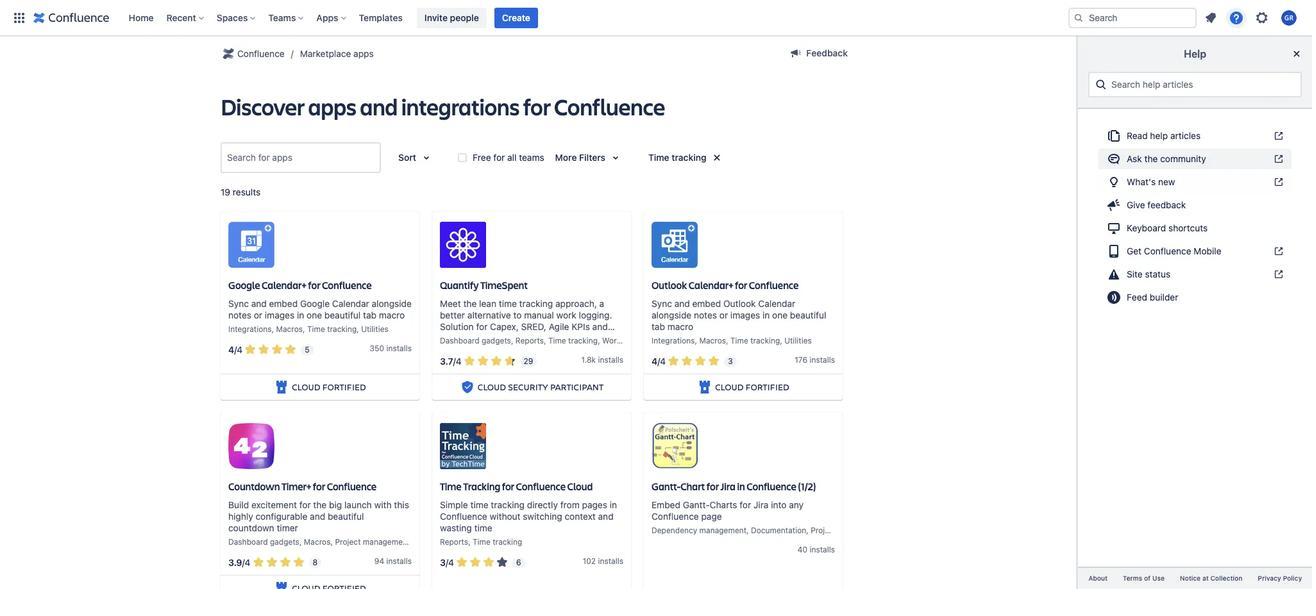 Task type: describe. For each thing, give the bounding box(es) containing it.
and inside sync and embed google calendar alongside notes or images in one beautiful tab macro integrations , macros , time tracking , utilities
[[251, 298, 267, 309]]

cloud fortified app badge image for timer+
[[274, 581, 289, 590]]

time inside simple time tracking directly from pages in confluence without switching context and wasting time reports , time tracking
[[473, 538, 491, 547]]

apps for discover
[[308, 91, 356, 122]]

get confluence mobile link
[[1099, 241, 1292, 262]]

Search field
[[1069, 7, 1197, 28]]

102
[[583, 557, 596, 567]]

shortcut icon image inside site status link
[[1271, 269, 1284, 280]]

outlook calendar+ for confluence
[[652, 279, 799, 292]]

invite people button
[[417, 7, 487, 28]]

shortcuts
[[1169, 223, 1208, 233]]

fortified for google calendar+ for confluence
[[322, 381, 366, 393]]

free for all teams
[[473, 152, 544, 163]]

0 vertical spatial gadgets
[[482, 336, 511, 346]]

confluence inside confluence link
[[237, 48, 285, 59]]

time inside sync and embed outlook calendar alongside notes or images in one beautiful tab macro integrations , macros , time tracking , utilities
[[731, 336, 749, 346]]

documents icon image
[[1107, 128, 1122, 144]]

install for quantify timespent
[[598, 356, 620, 365]]

confluence up sync and embed google calendar alongside notes or images in one beautiful tab macro integrations , macros , time tracking , utilities
[[322, 279, 372, 292]]

quantify
[[440, 279, 479, 292]]

tab for outlook calendar+ for confluence
[[652, 322, 665, 332]]

1.8k
[[582, 356, 596, 365]]

pages
[[582, 500, 607, 511]]

get confluence mobile
[[1127, 246, 1222, 257]]

search image
[[1074, 13, 1084, 23]]

1.8k install s
[[582, 356, 624, 365]]

2 vertical spatial time
[[474, 523, 493, 534]]

solution
[[440, 322, 474, 332]]

feedback icon image
[[1107, 198, 1122, 213]]

/ for quantify
[[453, 356, 456, 367]]

home link
[[125, 7, 158, 28]]

alongside for google calendar+ for confluence
[[372, 298, 412, 309]]

spaces
[[217, 12, 248, 23]]

reports inside simple time tracking directly from pages in confluence without switching context and wasting time reports , time tracking
[[440, 538, 468, 547]]

timespent
[[481, 279, 528, 292]]

images for google
[[265, 310, 295, 321]]

builder
[[1150, 292, 1179, 303]]

19
[[221, 187, 230, 198]]

350 install s
[[370, 344, 412, 354]]

give feedback button
[[1099, 195, 1292, 216]]

gantt- inside embed gantt-charts for jira into any confluence page dependency management , documentation , project management
[[683, 500, 710, 511]]

security
[[508, 381, 548, 393]]

tracking inside sync and embed outlook calendar alongside notes or images in one beautiful tab macro integrations , macros , time tracking , utilities
[[751, 336, 780, 346]]

new
[[1159, 176, 1176, 187]]

3 for 3 / 4
[[440, 557, 446, 568]]

apps
[[317, 12, 338, 23]]

confluence up into
[[747, 480, 797, 493]]

keyboard shortcuts button
[[1099, 218, 1292, 239]]

3.9
[[228, 557, 242, 568]]

site status link
[[1099, 264, 1292, 285]]

176 install s
[[795, 356, 835, 365]]

the for ask
[[1145, 153, 1158, 164]]

tab for google calendar+ for confluence
[[363, 310, 377, 321]]

any
[[789, 500, 804, 511]]

time up simple
[[440, 480, 462, 493]]

1 horizontal spatial cloud
[[567, 480, 593, 493]]

ask the community link
[[1099, 149, 1292, 169]]

shortcut icon image for community
[[1271, 154, 1284, 164]]

help icon image
[[1229, 10, 1245, 25]]

time tracking for confluence cloud
[[440, 480, 593, 493]]

lightbulb icon image
[[1107, 174, 1122, 190]]

/ for time
[[446, 557, 449, 568]]

4 for countdown timer+ for confluence
[[245, 557, 251, 568]]

notice
[[1180, 575, 1201, 582]]

embed for outlook
[[693, 298, 721, 309]]

discover apps and integrations for confluence
[[221, 91, 665, 122]]

notes for outlook
[[694, 310, 717, 321]]

for inside build excitement for the big launch with this highly configurable and beautiful countdown timer dashboard gadgets , macros , project management ,
[[299, 500, 311, 511]]

shortcut icon image for articles
[[1271, 131, 1284, 141]]

time inside sync and embed google calendar alongside notes or images in one beautiful tab macro integrations , macros , time tracking , utilities
[[307, 325, 325, 334]]

better
[[440, 310, 465, 321]]

350
[[370, 344, 384, 354]]

tracking
[[463, 480, 501, 493]]

documentation
[[751, 526, 807, 536]]

keyboard
[[1127, 223, 1166, 233]]

charts
[[710, 500, 737, 511]]

ask
[[1127, 153, 1142, 164]]

mobile
[[1194, 246, 1222, 257]]

and inside sync and embed outlook calendar alongside notes or images in one beautiful tab macro integrations , macros , time tracking , utilities
[[675, 298, 690, 309]]

with
[[374, 500, 392, 511]]

3.7
[[440, 356, 453, 367]]

dashboard inside build excitement for the big launch with this highly configurable and beautiful countdown timer dashboard gadgets , macros , project management ,
[[228, 538, 268, 547]]

(1/2)
[[798, 480, 816, 493]]

give feedback
[[1127, 199, 1186, 210]]

0 vertical spatial cloud
[[478, 381, 506, 393]]

Search for apps field
[[223, 146, 378, 169]]

for right the chart
[[707, 480, 719, 493]]

for right 'timer+'
[[313, 480, 325, 493]]

5
[[305, 345, 310, 355]]

marketplace apps link
[[300, 46, 374, 62]]

in inside sync and embed google calendar alongside notes or images in one beautiful tab macro integrations , macros , time tracking , utilities
[[297, 310, 304, 321]]

what's new link
[[1099, 172, 1292, 192]]

images for outlook
[[731, 310, 760, 321]]

jira inside embed gantt-charts for jira into any confluence page dependency management , documentation , project management
[[754, 500, 769, 511]]

for up sync and embed google calendar alongside notes or images in one beautiful tab macro integrations , macros , time tracking , utilities
[[308, 279, 320, 292]]

templates
[[359, 12, 403, 23]]

macro for google calendar+ for confluence
[[379, 310, 405, 321]]

for inside embed gantt-charts for jira into any confluence page dependency management , documentation , project management
[[740, 500, 751, 511]]

notice at collection link
[[1173, 573, 1250, 584]]

1 vertical spatial time
[[471, 500, 489, 511]]

macros inside build excitement for the big launch with this highly configurable and beautiful countdown timer dashboard gadgets , macros , project management ,
[[304, 538, 331, 547]]

shortcut icon image for mobile
[[1271, 246, 1284, 257]]

your profile and preferences image
[[1282, 10, 1297, 25]]

s for google calendar+ for confluence
[[408, 344, 412, 354]]

community
[[1161, 153, 1207, 164]]

what's
[[1127, 176, 1156, 187]]

29
[[524, 357, 533, 366]]

102 install s
[[583, 557, 624, 567]]

apps for marketplace
[[354, 48, 374, 59]]

privacy policy
[[1258, 575, 1302, 582]]

kpis
[[572, 322, 590, 332]]

dashboard gadgets , reports , time tracking , workflow
[[440, 336, 636, 346]]

3.9 / 4
[[228, 557, 251, 568]]

results
[[233, 187, 261, 198]]

macro for outlook calendar+ for confluence
[[668, 322, 694, 332]]

calendar for outlook calendar+ for confluence
[[759, 298, 796, 309]]

google inside sync and embed google calendar alongside notes or images in one beautiful tab macro integrations , macros , time tracking , utilities
[[300, 298, 330, 309]]

approach,
[[556, 298, 597, 309]]

notice at collection
[[1180, 575, 1243, 582]]

time tracking
[[649, 152, 707, 163]]

0 vertical spatial google
[[228, 279, 260, 292]]

alongside for outlook calendar+ for confluence
[[652, 310, 692, 321]]

time down "agile" at the left of the page
[[548, 336, 566, 346]]

/ for countdown
[[242, 557, 245, 568]]

mobile icon image
[[1107, 244, 1122, 259]]

sync and embed google calendar alongside notes or images in one beautiful tab macro integrations , macros , time tracking , utilities
[[228, 298, 412, 334]]

/ for google
[[234, 344, 237, 355]]

time inside meet the lean time tracking approach, a better alternative to manual work logging. solution for capex, sred, agile kpis and more
[[499, 298, 517, 309]]

macros for google
[[276, 325, 303, 334]]

participant
[[550, 381, 604, 393]]

s right 40
[[831, 545, 835, 555]]

Search help articles field
[[1108, 73, 1296, 96]]

read help articles link
[[1099, 126, 1292, 146]]

filters
[[579, 152, 606, 163]]

privacy
[[1258, 575, 1281, 582]]

one for outlook calendar+ for confluence
[[772, 310, 788, 321]]

sort
[[398, 152, 416, 163]]

without
[[490, 511, 521, 522]]

for up teams at the left of the page
[[523, 91, 551, 122]]

cloud for google
[[292, 381, 320, 393]]

project inside embed gantt-charts for jira into any confluence page dependency management , documentation , project management
[[811, 526, 837, 536]]

2 horizontal spatial management
[[839, 526, 886, 536]]

marketplace
[[300, 48, 351, 59]]

simple
[[440, 500, 468, 511]]

tracking inside meet the lean time tracking approach, a better alternative to manual work logging. solution for capex, sred, agile kpis and more
[[519, 298, 553, 309]]

cloud fortified for google calendar+ for confluence
[[292, 381, 366, 393]]

one for google calendar+ for confluence
[[307, 310, 322, 321]]

4 for outlook calendar+ for confluence
[[660, 356, 666, 367]]

workflow
[[602, 336, 636, 346]]

feed
[[1127, 292, 1148, 303]]

capex,
[[490, 322, 519, 332]]

sred,
[[521, 322, 547, 332]]

s for outlook calendar+ for confluence
[[831, 356, 835, 365]]

gantt-chart for jira in confluence (1/2)
[[652, 480, 816, 493]]

excitement
[[251, 500, 297, 511]]

cloud fortified app badge image
[[274, 380, 289, 395]]

what's new
[[1127, 176, 1176, 187]]

4 for google calendar+ for confluence
[[237, 344, 243, 355]]

install for google calendar+ for confluence
[[386, 344, 408, 354]]

give
[[1127, 199, 1146, 210]]



Task type: locate. For each thing, give the bounding box(es) containing it.
0 horizontal spatial outlook
[[652, 279, 687, 292]]

recent button
[[163, 7, 209, 28]]

notes inside sync and embed outlook calendar alongside notes or images in one beautiful tab macro integrations , macros , time tracking , utilities
[[694, 310, 717, 321]]

2 fortified from the left
[[746, 381, 790, 393]]

macros
[[276, 325, 303, 334], [700, 336, 726, 346], [304, 538, 331, 547]]

teams button
[[265, 7, 309, 28]]

1 horizontal spatial 4 / 4
[[652, 356, 666, 367]]

s right the 176
[[831, 356, 835, 365]]

s
[[408, 344, 412, 354], [620, 356, 624, 365], [831, 356, 835, 365], [831, 545, 835, 555], [408, 557, 412, 567], [620, 557, 624, 567]]

time up to
[[499, 298, 517, 309]]

calendar down google calendar+ for confluence
[[332, 298, 369, 309]]

1 images from the left
[[265, 310, 295, 321]]

a
[[600, 298, 604, 309]]

cloud fortified
[[292, 381, 366, 393], [715, 381, 790, 393]]

macro
[[379, 310, 405, 321], [668, 322, 694, 332]]

google down google calendar+ for confluence
[[300, 298, 330, 309]]

build
[[228, 500, 249, 511]]

big
[[329, 500, 342, 511]]

time up 5
[[307, 325, 325, 334]]

recent
[[167, 12, 196, 23]]

time down without
[[473, 538, 491, 547]]

1 vertical spatial 3
[[440, 557, 446, 568]]

utilities inside sync and embed outlook calendar alongside notes or images in one beautiful tab macro integrations , macros , time tracking , utilities
[[785, 336, 812, 346]]

more
[[440, 333, 461, 344]]

2 cloud fortified from the left
[[715, 381, 790, 393]]

1 horizontal spatial images
[[731, 310, 760, 321]]

calendar inside sync and embed outlook calendar alongside notes or images in one beautiful tab macro integrations , macros , time tracking , utilities
[[759, 298, 796, 309]]

1 vertical spatial gadgets
[[270, 538, 300, 547]]

embed down 'outlook calendar+ for confluence'
[[693, 298, 721, 309]]

macros inside sync and embed google calendar alongside notes or images in one beautiful tab macro integrations , macros , time tracking , utilities
[[276, 325, 303, 334]]

macro up 350 install s
[[379, 310, 405, 321]]

outlook calendar+ for confluence image
[[652, 222, 698, 268]]

1 horizontal spatial notes
[[694, 310, 717, 321]]

4 / 4 for google
[[228, 344, 243, 355]]

dashboard down countdown
[[228, 538, 268, 547]]

1 one from the left
[[307, 310, 322, 321]]

install for countdown timer+ for confluence
[[387, 557, 408, 567]]

for inside meet the lean time tracking approach, a better alternative to manual work logging. solution for capex, sred, agile kpis and more
[[476, 322, 488, 332]]

1 horizontal spatial reports
[[516, 336, 544, 346]]

install right "350"
[[386, 344, 408, 354]]

0 horizontal spatial project
[[335, 538, 361, 547]]

integrations inside sync and embed google calendar alongside notes or images in one beautiful tab macro integrations , macros , time tracking , utilities
[[228, 325, 272, 334]]

1 vertical spatial jira
[[754, 500, 769, 511]]

confluence up sync and embed outlook calendar alongside notes or images in one beautiful tab macro integrations , macros , time tracking , utilities
[[749, 279, 799, 292]]

1 cloud fortified from the left
[[292, 381, 366, 393]]

8
[[313, 558, 318, 567]]

2 embed from the left
[[693, 298, 721, 309]]

one
[[307, 310, 322, 321], [772, 310, 788, 321]]

help
[[1151, 130, 1168, 141]]

2 one from the left
[[772, 310, 788, 321]]

lean
[[479, 298, 497, 309]]

one down google calendar+ for confluence
[[307, 310, 322, 321]]

feedback button
[[781, 43, 856, 64]]

0 vertical spatial apps
[[354, 48, 374, 59]]

remove selected image
[[709, 150, 725, 166]]

1 vertical spatial 4 / 4
[[652, 356, 666, 367]]

1 embed from the left
[[269, 298, 298, 309]]

2 sync from the left
[[652, 298, 672, 309]]

screen icon image
[[1107, 221, 1122, 236]]

confluence link
[[221, 46, 285, 62]]

confluence up the launch
[[327, 480, 377, 493]]

calendar inside sync and embed google calendar alongside notes or images in one beautiful tab macro integrations , macros , time tracking , utilities
[[332, 298, 369, 309]]

0 horizontal spatial 4 / 4
[[228, 344, 243, 355]]

get
[[1127, 246, 1142, 257]]

4 shortcut icon image from the top
[[1271, 246, 1284, 257]]

project down the launch
[[335, 538, 361, 547]]

1 horizontal spatial cloud fortified
[[715, 381, 790, 393]]

1 horizontal spatial calendar+
[[689, 279, 734, 292]]

shortcut icon image inside read help articles link
[[1271, 131, 1284, 141]]

apps down 'marketplace apps' link
[[308, 91, 356, 122]]

macros inside sync and embed outlook calendar alongside notes or images in one beautiful tab macro integrations , macros , time tracking , utilities
[[700, 336, 726, 346]]

calendar+ for outlook
[[689, 279, 734, 292]]

outlook down 'outlook calendar+ for confluence' image
[[652, 279, 687, 292]]

beautiful inside sync and embed google calendar alongside notes or images in one beautiful tab macro integrations , macros , time tracking , utilities
[[325, 310, 361, 321]]

3 / 4
[[440, 557, 454, 568]]

1 horizontal spatial sync
[[652, 298, 672, 309]]

install right 94
[[387, 557, 408, 567]]

0 horizontal spatial google
[[228, 279, 260, 292]]

for up sync and embed outlook calendar alongside notes or images in one beautiful tab macro integrations , macros , time tracking , utilities
[[735, 279, 748, 292]]

1 horizontal spatial integrations
[[652, 336, 695, 346]]

directly
[[527, 500, 558, 511]]

for right tracking
[[502, 480, 514, 493]]

discover
[[221, 91, 305, 122]]

beautiful down google calendar+ for confluence
[[325, 310, 361, 321]]

0 vertical spatial tab
[[363, 310, 377, 321]]

0 horizontal spatial 3
[[440, 557, 446, 568]]

gadgets down capex,
[[482, 336, 511, 346]]

gantt-
[[652, 480, 681, 493], [683, 500, 710, 511]]

macro inside sync and embed google calendar alongside notes or images in one beautiful tab macro integrations , macros , time tracking , utilities
[[379, 310, 405, 321]]

0 vertical spatial integrations
[[228, 325, 272, 334]]

4 / 4 for outlook
[[652, 356, 666, 367]]

0 vertical spatial reports
[[516, 336, 544, 346]]

0 horizontal spatial tab
[[363, 310, 377, 321]]

s for time tracking for confluence cloud
[[620, 557, 624, 567]]

global element
[[8, 0, 1066, 36]]

the inside meet the lean time tracking approach, a better alternative to manual work logging. solution for capex, sred, agile kpis and more
[[463, 298, 477, 309]]

timer
[[277, 523, 298, 534]]

0 vertical spatial utilities
[[361, 325, 389, 334]]

chart
[[681, 480, 705, 493]]

cloud up from
[[567, 480, 593, 493]]

sync inside sync and embed google calendar alongside notes or images in one beautiful tab macro integrations , macros , time tracking , utilities
[[228, 298, 249, 309]]

images inside sync and embed outlook calendar alongside notes or images in one beautiful tab macro integrations , macros , time tracking , utilities
[[731, 310, 760, 321]]

1 vertical spatial utilities
[[785, 336, 812, 346]]

utilities for outlook calendar+ for confluence
[[785, 336, 812, 346]]

policy
[[1283, 575, 1302, 582]]

shortcut icon image
[[1271, 131, 1284, 141], [1271, 154, 1284, 164], [1271, 177, 1284, 187], [1271, 246, 1284, 257], [1271, 269, 1284, 280]]

beautiful inside sync and embed outlook calendar alongside notes or images in one beautiful tab macro integrations , macros , time tracking , utilities
[[790, 310, 827, 321]]

in inside simple time tracking directly from pages in confluence without switching context and wasting time reports , time tracking
[[610, 500, 617, 511]]

0 horizontal spatial jira
[[721, 480, 736, 493]]

highly
[[228, 511, 253, 522]]

feed builder button
[[1099, 287, 1292, 308]]

notes for google
[[228, 310, 251, 321]]

cloud fortified app badge image
[[698, 380, 713, 395], [274, 581, 289, 590]]

confluence image
[[33, 10, 109, 25], [33, 10, 109, 25]]

manual
[[524, 310, 554, 321]]

time down 'outlook calendar+ for confluence'
[[731, 336, 749, 346]]

dashboard down solution
[[440, 336, 480, 346]]

fortified for outlook calendar+ for confluence
[[746, 381, 790, 393]]

/ for outlook
[[658, 356, 660, 367]]

countdown
[[228, 523, 274, 534]]

or for google
[[254, 310, 262, 321]]

banner
[[0, 0, 1313, 36]]

sync
[[228, 298, 249, 309], [652, 298, 672, 309]]

images down google calendar+ for confluence
[[265, 310, 295, 321]]

0 horizontal spatial images
[[265, 310, 295, 321]]

tab inside sync and embed outlook calendar alongside notes or images in one beautiful tab macro integrations , macros , time tracking , utilities
[[652, 322, 665, 332]]

or inside sync and embed outlook calendar alongside notes or images in one beautiful tab macro integrations , macros , time tracking , utilities
[[720, 310, 728, 321]]

0 vertical spatial macros
[[276, 325, 303, 334]]

0 horizontal spatial gantt-
[[652, 480, 681, 493]]

cloud fortified app badge image for calendar+
[[698, 380, 713, 395]]

install right 1.8k
[[598, 356, 620, 365]]

outlook inside sync and embed outlook calendar alongside notes or images in one beautiful tab macro integrations , macros , time tracking , utilities
[[724, 298, 756, 309]]

countdown timer+ for confluence image
[[228, 424, 275, 470]]

2 calendar from the left
[[759, 298, 796, 309]]

embed
[[269, 298, 298, 309], [693, 298, 721, 309]]

confluence up filters
[[554, 91, 665, 122]]

confluence inside embed gantt-charts for jira into any confluence page dependency management , documentation , project management
[[652, 511, 699, 522]]

beautiful inside build excitement for the big launch with this highly configurable and beautiful countdown timer dashboard gadgets , macros , project management ,
[[328, 511, 364, 522]]

0 horizontal spatial macros
[[276, 325, 303, 334]]

1 vertical spatial macro
[[668, 322, 694, 332]]

quantify timespent
[[440, 279, 528, 292]]

install for outlook calendar+ for confluence
[[810, 356, 831, 365]]

embed
[[652, 500, 681, 511]]

macro inside sync and embed outlook calendar alongside notes or images in one beautiful tab macro integrations , macros , time tracking , utilities
[[668, 322, 694, 332]]

1 calendar+ from the left
[[262, 279, 306, 292]]

gantt-chart for jira in confluence (1/2) image
[[652, 424, 698, 470]]

beautiful up "176 install s"
[[790, 310, 827, 321]]

1 vertical spatial google
[[300, 298, 330, 309]]

reports down sred,
[[516, 336, 544, 346]]

integrations for google
[[228, 325, 272, 334]]

integrations inside sync and embed outlook calendar alongside notes or images in one beautiful tab macro integrations , macros , time tracking , utilities
[[652, 336, 695, 346]]

notes inside sync and embed google calendar alongside notes or images in one beautiful tab macro integrations , macros , time tracking , utilities
[[228, 310, 251, 321]]

appswitcher icon image
[[12, 10, 27, 25]]

calendar+ up sync and embed outlook calendar alongside notes or images in one beautiful tab macro integrations , macros , time tracking , utilities
[[689, 279, 734, 292]]

0 vertical spatial macro
[[379, 310, 405, 321]]

sync inside sync and embed outlook calendar alongside notes or images in one beautiful tab macro integrations , macros , time tracking , utilities
[[652, 298, 672, 309]]

gantt- up the embed
[[652, 480, 681, 493]]

1 vertical spatial project
[[335, 538, 361, 547]]

timer+
[[282, 480, 311, 493]]

3.7 / 4
[[440, 356, 462, 367]]

1 vertical spatial tab
[[652, 322, 665, 332]]

one inside sync and embed google calendar alongside notes or images in one beautiful tab macro integrations , macros , time tracking , utilities
[[307, 310, 322, 321]]

confluence up dependency in the bottom of the page
[[652, 511, 699, 522]]

0 horizontal spatial management
[[363, 538, 410, 547]]

at
[[1203, 575, 1209, 582]]

1 vertical spatial dashboard
[[228, 538, 268, 547]]

1 horizontal spatial calendar
[[759, 298, 796, 309]]

0 horizontal spatial cloud
[[292, 381, 320, 393]]

1 horizontal spatial 3
[[728, 357, 733, 366]]

help
[[1184, 48, 1207, 60]]

beautiful
[[325, 310, 361, 321], [790, 310, 827, 321], [328, 511, 364, 522]]

utilities up the 176
[[785, 336, 812, 346]]

2 images from the left
[[731, 310, 760, 321]]

s for countdown timer+ for confluence
[[408, 557, 412, 567]]

shortcut icon image inside get confluence mobile link
[[1271, 246, 1284, 257]]

project inside build excitement for the big launch with this highly configurable and beautiful countdown timer dashboard gadgets , macros , project management ,
[[335, 538, 361, 547]]

time down without
[[474, 523, 493, 534]]

logging.
[[579, 310, 612, 321]]

spaces button
[[213, 7, 261, 28]]

the left lean
[[463, 298, 477, 309]]

0 horizontal spatial calendar+
[[262, 279, 306, 292]]

4 for quantify timespent
[[456, 356, 462, 367]]

time tracking for confluence cloud image
[[440, 424, 486, 470]]

calendar down 'outlook calendar+ for confluence'
[[759, 298, 796, 309]]

invite
[[425, 12, 448, 23]]

1 vertical spatial alongside
[[652, 310, 692, 321]]

configurable
[[256, 511, 308, 522]]

apps right marketplace
[[354, 48, 374, 59]]

launch
[[344, 500, 372, 511]]

1 vertical spatial macros
[[700, 336, 726, 346]]

jira
[[721, 480, 736, 493], [754, 500, 769, 511]]

s down workflow
[[620, 356, 624, 365]]

s right "102"
[[620, 557, 624, 567]]

0 horizontal spatial one
[[307, 310, 322, 321]]

confluence up the directly
[[516, 480, 566, 493]]

0 horizontal spatial the
[[313, 500, 327, 511]]

3 down wasting
[[440, 557, 446, 568]]

1 horizontal spatial management
[[700, 526, 747, 536]]

feed builder
[[1127, 292, 1179, 303]]

privacy policy link
[[1250, 573, 1310, 584]]

articles
[[1171, 130, 1201, 141]]

one inside sync and embed outlook calendar alongside notes or images in one beautiful tab macro integrations , macros , time tracking , utilities
[[772, 310, 788, 321]]

settings icon image
[[1255, 10, 1270, 25]]

1 fortified from the left
[[322, 381, 366, 393]]

calendar+ up sync and embed google calendar alongside notes or images in one beautiful tab macro integrations , macros , time tracking , utilities
[[262, 279, 306, 292]]

wasting
[[440, 523, 472, 534]]

2 calendar+ from the left
[[689, 279, 734, 292]]

outlook down 'outlook calendar+ for confluence'
[[724, 298, 756, 309]]

close image
[[1289, 46, 1305, 62]]

0 horizontal spatial calendar
[[332, 298, 369, 309]]

s right 94
[[408, 557, 412, 567]]

1 vertical spatial outlook
[[724, 298, 756, 309]]

integrations
[[401, 91, 520, 122]]

2 or from the left
[[720, 310, 728, 321]]

embed down google calendar+ for confluence
[[269, 298, 298, 309]]

1 vertical spatial integrations
[[652, 336, 695, 346]]

macros up 8
[[304, 538, 331, 547]]

sync for outlook calendar+ for confluence
[[652, 298, 672, 309]]

embed for google
[[269, 298, 298, 309]]

0 vertical spatial the
[[1145, 153, 1158, 164]]

utilities for google calendar+ for confluence
[[361, 325, 389, 334]]

3 shortcut icon image from the top
[[1271, 177, 1284, 187]]

1 horizontal spatial tab
[[652, 322, 665, 332]]

0 horizontal spatial cloud
[[478, 381, 506, 393]]

5 shortcut icon image from the top
[[1271, 269, 1284, 280]]

or inside sync and embed google calendar alongside notes or images in one beautiful tab macro integrations , macros , time tracking , utilities
[[254, 310, 262, 321]]

management inside build excitement for the big launch with this highly configurable and beautiful countdown timer dashboard gadgets , macros , project management ,
[[363, 538, 410, 547]]

1 or from the left
[[254, 310, 262, 321]]

1 horizontal spatial outlook
[[724, 298, 756, 309]]

gantt- down the chart
[[683, 500, 710, 511]]

1 sync from the left
[[228, 298, 249, 309]]

4 / 4
[[228, 344, 243, 355], [652, 356, 666, 367]]

1 vertical spatial gantt-
[[683, 500, 710, 511]]

comment icon image
[[1107, 151, 1122, 167]]

terms of use link
[[1115, 573, 1173, 584]]

0 horizontal spatial integrations
[[228, 325, 272, 334]]

embed inside sync and embed outlook calendar alongside notes or images in one beautiful tab macro integrations , macros , time tracking , utilities
[[693, 298, 721, 309]]

1 horizontal spatial project
[[811, 526, 837, 536]]

the left 'big'
[[313, 500, 327, 511]]

2 cloud from the left
[[715, 381, 744, 393]]

1 vertical spatial the
[[463, 298, 477, 309]]

in up charts
[[737, 480, 745, 493]]

create link
[[494, 7, 538, 28]]

2 vertical spatial the
[[313, 500, 327, 511]]

0 vertical spatial outlook
[[652, 279, 687, 292]]

0 vertical spatial cloud fortified app badge image
[[698, 380, 713, 395]]

outlook
[[652, 279, 687, 292], [724, 298, 756, 309]]

alongside up 350 install s
[[372, 298, 412, 309]]

1 horizontal spatial jira
[[754, 500, 769, 511]]

or
[[254, 310, 262, 321], [720, 310, 728, 321]]

agile
[[549, 322, 569, 332]]

the
[[1145, 153, 1158, 164], [463, 298, 477, 309], [313, 500, 327, 511]]

0 horizontal spatial dashboard
[[228, 538, 268, 547]]

google down google calendar+ for confluence image
[[228, 279, 260, 292]]

about
[[1089, 575, 1108, 582]]

banner containing home
[[0, 0, 1313, 36]]

0 vertical spatial alongside
[[372, 298, 412, 309]]

0 vertical spatial dashboard
[[440, 336, 480, 346]]

tab inside sync and embed google calendar alongside notes or images in one beautiful tab macro integrations , macros , time tracking , utilities
[[363, 310, 377, 321]]

0 horizontal spatial cloud fortified
[[292, 381, 366, 393]]

for down alternative
[[476, 322, 488, 332]]

for down gantt-chart for jira in confluence (1/2)
[[740, 500, 751, 511]]

reports down wasting
[[440, 538, 468, 547]]

google calendar+ for confluence
[[228, 279, 372, 292]]

and inside meet the lean time tracking approach, a better alternative to manual work logging. solution for capex, sred, agile kpis and more
[[593, 322, 608, 332]]

one down 'outlook calendar+ for confluence'
[[772, 310, 788, 321]]

quantify timespent image
[[440, 222, 486, 268]]

macros for outlook
[[700, 336, 726, 346]]

shortcut icon image inside the what's new link
[[1271, 177, 1284, 187]]

utilities inside sync and embed google calendar alongside notes or images in one beautiful tab macro integrations , macros , time tracking , utilities
[[361, 325, 389, 334]]

1 horizontal spatial macros
[[304, 538, 331, 547]]

cloud left security
[[478, 381, 506, 393]]

confluence up wasting
[[440, 511, 487, 522]]

context icon image
[[221, 46, 236, 62], [221, 46, 236, 62]]

or down google calendar+ for confluence
[[254, 310, 262, 321]]

images inside sync and embed google calendar alongside notes or images in one beautiful tab macro integrations , macros , time tracking , utilities
[[265, 310, 295, 321]]

2 notes from the left
[[694, 310, 717, 321]]

calendar for google calendar+ for confluence
[[332, 298, 369, 309]]

3 down sync and embed outlook calendar alongside notes or images in one beautiful tab macro integrations , macros , time tracking , utilities
[[728, 357, 733, 366]]

in down 'outlook calendar+ for confluence'
[[763, 310, 770, 321]]

beautiful for countdown timer+ for confluence
[[328, 511, 364, 522]]

calendar+ for google
[[262, 279, 306, 292]]

0 vertical spatial jira
[[721, 480, 736, 493]]

sync down 'outlook calendar+ for confluence' image
[[652, 298, 672, 309]]

1 notes from the left
[[228, 310, 251, 321]]

1 cloud from the left
[[292, 381, 320, 393]]

4 for time tracking for confluence cloud
[[449, 557, 454, 568]]

beautiful for google calendar+ for confluence
[[325, 310, 361, 321]]

sync and embed outlook calendar alongside notes or images in one beautiful tab macro integrations , macros , time tracking , utilities
[[652, 298, 827, 346]]

meet
[[440, 298, 461, 309]]

signal icon image
[[1107, 290, 1122, 305]]

and inside simple time tracking directly from pages in confluence without switching context and wasting time reports , time tracking
[[598, 511, 614, 522]]

alongside inside sync and embed google calendar alongside notes or images in one beautiful tab macro integrations , macros , time tracking , utilities
[[372, 298, 412, 309]]

terms
[[1123, 575, 1143, 582]]

1 horizontal spatial utilities
[[785, 336, 812, 346]]

0 vertical spatial project
[[811, 526, 837, 536]]

images down 'outlook calendar+ for confluence'
[[731, 310, 760, 321]]

0 horizontal spatial sync
[[228, 298, 249, 309]]

the for meet
[[463, 298, 477, 309]]

1 horizontal spatial gantt-
[[683, 500, 710, 511]]

utilities up "350"
[[361, 325, 389, 334]]

time down tracking
[[471, 500, 489, 511]]

tracking inside sync and embed google calendar alongside notes or images in one beautiful tab macro integrations , macros , time tracking , utilities
[[327, 325, 357, 334]]

and inside build excitement for the big launch with this highly configurable and beautiful countdown timer dashboard gadgets , macros , project management ,
[[310, 511, 325, 522]]

1 horizontal spatial macro
[[668, 322, 694, 332]]

fortified
[[322, 381, 366, 393], [746, 381, 790, 393]]

project up 40 install s
[[811, 526, 837, 536]]

warning icon image
[[1107, 267, 1122, 282]]

2 horizontal spatial the
[[1145, 153, 1158, 164]]

notes
[[228, 310, 251, 321], [694, 310, 717, 321]]

install right 40
[[810, 545, 831, 555]]

the inside build excitement for the big launch with this highly configurable and beautiful countdown timer dashboard gadgets , macros , project management ,
[[313, 500, 327, 511]]

3 for 3
[[728, 357, 733, 366]]

1 vertical spatial reports
[[440, 538, 468, 547]]

in inside sync and embed outlook calendar alongside notes or images in one beautiful tab macro integrations , macros , time tracking , utilities
[[763, 310, 770, 321]]

cloud fortified for outlook calendar+ for confluence
[[715, 381, 790, 393]]

confluence down keyboard shortcuts
[[1144, 246, 1192, 257]]

0 vertical spatial 4 / 4
[[228, 344, 243, 355]]

0 horizontal spatial embed
[[269, 298, 298, 309]]

0 horizontal spatial or
[[254, 310, 262, 321]]

0 horizontal spatial gadgets
[[270, 538, 300, 547]]

feedback
[[1148, 199, 1186, 210]]

install right "102"
[[598, 557, 620, 567]]

0 horizontal spatial macro
[[379, 310, 405, 321]]

time left remove selected 'image'
[[649, 152, 670, 163]]

0 horizontal spatial reports
[[440, 538, 468, 547]]

simple time tracking directly from pages in confluence without switching context and wasting time reports , time tracking
[[440, 500, 617, 547]]

0 vertical spatial time
[[499, 298, 517, 309]]

1 horizontal spatial gadgets
[[482, 336, 511, 346]]

alongside down 'outlook calendar+ for confluence'
[[652, 310, 692, 321]]

0 horizontal spatial alongside
[[372, 298, 412, 309]]

macros down 'outlook calendar+ for confluence'
[[700, 336, 726, 346]]

cloud for outlook
[[715, 381, 744, 393]]

1 horizontal spatial cloud fortified app badge image
[[698, 380, 713, 395]]

or down 'outlook calendar+ for confluence'
[[720, 310, 728, 321]]

sync for google calendar+ for confluence
[[228, 298, 249, 309]]

gadgets down timer
[[270, 538, 300, 547]]

switching
[[523, 511, 562, 522]]

dashboard
[[440, 336, 480, 346], [228, 538, 268, 547]]

1 horizontal spatial embed
[[693, 298, 721, 309]]

in down google calendar+ for confluence
[[297, 310, 304, 321]]

countdown
[[228, 480, 280, 493]]

0 vertical spatial gantt-
[[652, 480, 681, 493]]

2 shortcut icon image from the top
[[1271, 154, 1284, 164]]

or for outlook
[[720, 310, 728, 321]]

confluence down teams
[[237, 48, 285, 59]]

ask the community
[[1127, 153, 1207, 164]]

cloud security participant
[[478, 381, 604, 393]]

notification icon image
[[1203, 10, 1219, 25]]

alternative
[[468, 310, 511, 321]]

0 horizontal spatial notes
[[228, 310, 251, 321]]

s right "350"
[[408, 344, 412, 354]]

teams
[[268, 12, 296, 23]]

, inside simple time tracking directly from pages in confluence without switching context and wasting time reports , time tracking
[[468, 538, 471, 547]]

integrations for outlook
[[652, 336, 695, 346]]

google calendar+ for confluence image
[[228, 222, 275, 268]]

alongside inside sync and embed outlook calendar alongside notes or images in one beautiful tab macro integrations , macros , time tracking , utilities
[[652, 310, 692, 321]]

19 results
[[221, 187, 261, 198]]

2 vertical spatial macros
[[304, 538, 331, 547]]

shortcut icon image inside ask the community link
[[1271, 154, 1284, 164]]

1 horizontal spatial or
[[720, 310, 728, 321]]

more filters
[[555, 152, 606, 163]]

install for time tracking for confluence cloud
[[598, 557, 620, 567]]

94 install s
[[374, 557, 412, 567]]

jira up charts
[[721, 480, 736, 493]]

1 shortcut icon image from the top
[[1271, 131, 1284, 141]]

this
[[394, 500, 409, 511]]

0 horizontal spatial fortified
[[322, 381, 366, 393]]

confluence inside get confluence mobile link
[[1144, 246, 1192, 257]]

time
[[499, 298, 517, 309], [471, 500, 489, 511], [474, 523, 493, 534]]

macro down 'outlook calendar+ for confluence'
[[668, 322, 694, 332]]

install right the 176
[[810, 356, 831, 365]]

1 horizontal spatial one
[[772, 310, 788, 321]]

1 horizontal spatial dashboard
[[440, 336, 480, 346]]

beautiful for outlook calendar+ for confluence
[[790, 310, 827, 321]]

for left all
[[494, 152, 505, 163]]

beautiful down 'big'
[[328, 511, 364, 522]]

the right ask
[[1145, 153, 1158, 164]]

1 calendar from the left
[[332, 298, 369, 309]]

0 horizontal spatial cloud fortified app badge image
[[274, 581, 289, 590]]

s for quantify timespent
[[620, 356, 624, 365]]

gadgets inside build excitement for the big launch with this highly configurable and beautiful countdown timer dashboard gadgets , macros , project management ,
[[270, 538, 300, 547]]

1 vertical spatial apps
[[308, 91, 356, 122]]

of
[[1144, 575, 1151, 582]]

and
[[360, 91, 398, 122], [251, 298, 267, 309], [675, 298, 690, 309], [593, 322, 608, 332], [310, 511, 325, 522], [598, 511, 614, 522]]

jira left into
[[754, 500, 769, 511]]

reports
[[516, 336, 544, 346], [440, 538, 468, 547]]

for down "countdown timer+ for confluence"
[[299, 500, 311, 511]]

embed inside sync and embed google calendar alongside notes or images in one beautiful tab macro integrations , macros , time tracking , utilities
[[269, 298, 298, 309]]

macros down google calendar+ for confluence
[[276, 325, 303, 334]]

gadgets
[[482, 336, 511, 346], [270, 538, 300, 547]]

teams
[[519, 152, 544, 163]]

site
[[1127, 269, 1143, 280]]

in right pages
[[610, 500, 617, 511]]

confluence inside simple time tracking directly from pages in confluence without switching context and wasting time reports , time tracking
[[440, 511, 487, 522]]

sync down google calendar+ for confluence image
[[228, 298, 249, 309]]

1 vertical spatial cloud
[[567, 480, 593, 493]]



Task type: vqa. For each thing, say whether or not it's contained in the screenshot.
left Space settings
no



